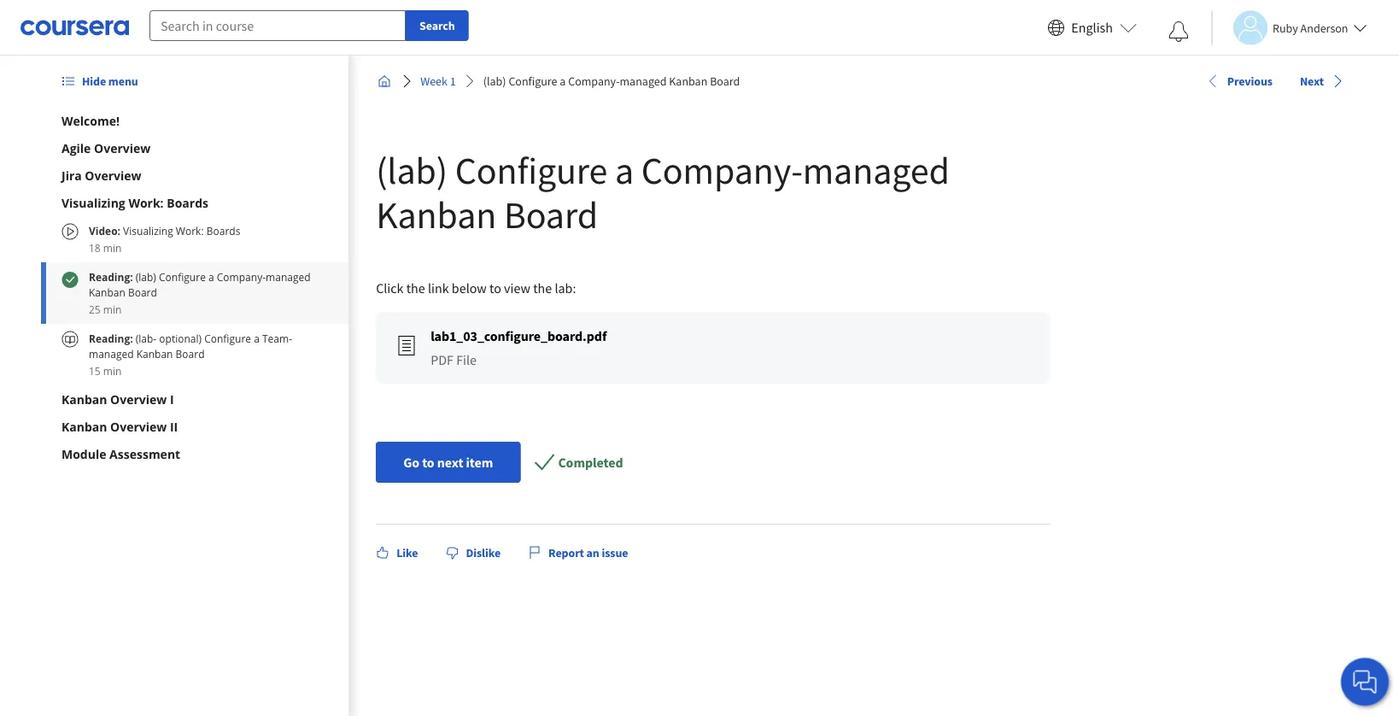 Task type: vqa. For each thing, say whether or not it's contained in the screenshot.
the middle this
no



Task type: locate. For each thing, give the bounding box(es) containing it.
kanban inside kanban overview i dropdown button
[[62, 391, 107, 407]]

0 vertical spatial (lab)
[[483, 73, 506, 89]]

board inside (lab- optional) configure a team- managed kanban board
[[176, 347, 205, 361]]

file
[[456, 351, 477, 368]]

report
[[549, 545, 584, 561]]

Search in course text field
[[150, 10, 406, 41]]

(lab- optional) configure a team- managed kanban board
[[89, 331, 292, 361]]

welcome! button
[[62, 112, 328, 129]]

min
[[103, 241, 122, 255], [103, 302, 122, 316], [103, 364, 122, 378]]

min right the 15
[[103, 364, 122, 378]]

2 vertical spatial min
[[103, 364, 122, 378]]

min inside the video: visualizing work: boards 18 min
[[103, 241, 122, 255]]

1 min from the top
[[103, 241, 122, 255]]

(lab-
[[136, 331, 157, 345]]

item
[[466, 454, 493, 471]]

agile overview
[[62, 140, 151, 156]]

(lab) configure a company-managed kanban board inside (lab) configure a company-managed kanban board link
[[483, 73, 740, 89]]

managed
[[620, 73, 667, 89], [803, 146, 950, 194], [266, 270, 311, 284], [89, 347, 134, 361]]

issue
[[602, 545, 628, 561]]

0 vertical spatial min
[[103, 241, 122, 255]]

1 horizontal spatial the
[[533, 279, 552, 297]]

overview for kanban overview ii
[[110, 418, 167, 435]]

3 min from the top
[[103, 364, 122, 378]]

reading:
[[89, 270, 136, 284], [89, 331, 136, 345]]

1 vertical spatial to
[[422, 454, 435, 471]]

week 1 link
[[414, 66, 463, 97]]

1 reading: from the top
[[89, 270, 136, 284]]

(lab) configure a company-managed kanban board
[[483, 73, 740, 89], [376, 146, 950, 238], [89, 270, 311, 299]]

view
[[504, 279, 531, 297]]

1 horizontal spatial company-
[[568, 73, 620, 89]]

2 reading: from the top
[[89, 331, 136, 345]]

like button
[[369, 538, 425, 568]]

completed image
[[62, 271, 79, 288]]

0 vertical spatial boards
[[167, 194, 208, 211]]

overview up jira overview
[[94, 140, 151, 156]]

kanban
[[669, 73, 708, 89], [376, 191, 497, 238], [89, 285, 125, 299], [136, 347, 173, 361], [62, 391, 107, 407], [62, 418, 107, 435]]

0 vertical spatial reading:
[[89, 270, 136, 284]]

2 horizontal spatial company-
[[642, 146, 803, 194]]

boards
[[167, 194, 208, 211], [207, 223, 240, 238]]

work: down visualizing work: boards dropdown button
[[176, 223, 204, 238]]

visualizing down jira overview
[[62, 194, 125, 211]]

lab1_03_configure_board.pdf
[[431, 327, 607, 344]]

boards down visualizing work: boards dropdown button
[[207, 223, 240, 238]]

visualizing inside the video: visualizing work: boards 18 min
[[123, 223, 173, 238]]

a
[[560, 73, 566, 89], [615, 146, 634, 194], [208, 270, 214, 284], [254, 331, 260, 345]]

overview
[[94, 140, 151, 156], [85, 167, 142, 183], [110, 391, 167, 407], [110, 418, 167, 435]]

0 vertical spatial work:
[[129, 194, 164, 211]]

1 vertical spatial (lab)
[[376, 146, 448, 194]]

overview up kanban overview ii
[[110, 391, 167, 407]]

board
[[710, 73, 740, 89], [504, 191, 598, 238], [128, 285, 157, 299], [176, 347, 205, 361]]

configure
[[509, 73, 558, 89], [455, 146, 608, 194], [159, 270, 206, 284], [204, 331, 251, 345]]

0 vertical spatial visualizing
[[62, 194, 125, 211]]

visualizing
[[62, 194, 125, 211], [123, 223, 173, 238]]

25
[[89, 302, 101, 316]]

2 horizontal spatial (lab)
[[483, 73, 506, 89]]

0 horizontal spatial company-
[[217, 270, 266, 284]]

18
[[89, 241, 101, 255]]

1 vertical spatial reading:
[[89, 331, 136, 345]]

0 horizontal spatial the
[[407, 279, 425, 297]]

overview for jira overview
[[85, 167, 142, 183]]

home image
[[378, 74, 392, 88]]

0 horizontal spatial to
[[422, 454, 435, 471]]

to left 'view'
[[490, 279, 502, 297]]

reading: up 25 min
[[89, 270, 136, 284]]

the left the link
[[407, 279, 425, 297]]

reading: down 25 min
[[89, 331, 136, 345]]

kanban overview i button
[[62, 391, 328, 408]]

min right 25
[[103, 302, 122, 316]]

1 vertical spatial work:
[[176, 223, 204, 238]]

1 vertical spatial boards
[[207, 223, 240, 238]]

the left lab:
[[533, 279, 552, 297]]

1 horizontal spatial to
[[490, 279, 502, 297]]

1 vertical spatial visualizing
[[123, 223, 173, 238]]

hide
[[82, 73, 106, 89]]

overview down the agile overview
[[85, 167, 142, 183]]

2 vertical spatial (lab)
[[136, 270, 156, 284]]

lab1_03_configure_board.pdf pdf file
[[431, 327, 607, 368]]

like
[[397, 545, 418, 561]]

to right go
[[422, 454, 435, 471]]

ruby
[[1273, 20, 1299, 35]]

kanban overview i
[[62, 391, 174, 407]]

2 min from the top
[[103, 302, 122, 316]]

min for (lab-
[[103, 364, 122, 378]]

visualizing down visualizing work: boards
[[123, 223, 173, 238]]

company-
[[568, 73, 620, 89], [642, 146, 803, 194], [217, 270, 266, 284]]

0 vertical spatial (lab) configure a company-managed kanban board
[[483, 73, 740, 89]]

to
[[490, 279, 502, 297], [422, 454, 435, 471]]

work:
[[129, 194, 164, 211], [176, 223, 204, 238]]

1
[[450, 73, 456, 89]]

boards down jira overview dropdown button
[[167, 194, 208, 211]]

report an issue
[[549, 545, 628, 561]]

go to next item button
[[376, 442, 521, 483]]

jira overview
[[62, 167, 142, 183]]

kanban overview ii button
[[62, 418, 328, 435]]

0 horizontal spatial work:
[[129, 194, 164, 211]]

hide menu
[[82, 73, 138, 89]]

(lab)
[[483, 73, 506, 89], [376, 146, 448, 194], [136, 270, 156, 284]]

min right 18 at the top left of page
[[103, 241, 122, 255]]

visualizing inside dropdown button
[[62, 194, 125, 211]]

i
[[170, 391, 174, 407]]

to inside button
[[422, 454, 435, 471]]

ruby anderson button
[[1212, 11, 1368, 45]]

kanban inside (lab) configure a company-managed kanban board link
[[669, 73, 708, 89]]

1 horizontal spatial (lab)
[[376, 146, 448, 194]]

1 vertical spatial min
[[103, 302, 122, 316]]

next
[[1301, 73, 1325, 89]]

go to next item
[[403, 454, 493, 471]]

overview up assessment
[[110, 418, 167, 435]]

below
[[452, 279, 487, 297]]

agile
[[62, 140, 91, 156]]

1 horizontal spatial work:
[[176, 223, 204, 238]]

reading: for kanban
[[89, 270, 136, 284]]

link
[[428, 279, 449, 297]]

configure inside (lab- optional) configure a team- managed kanban board
[[204, 331, 251, 345]]

work: inside the video: visualizing work: boards 18 min
[[176, 223, 204, 238]]

next
[[437, 454, 464, 471]]

25 min
[[89, 302, 122, 316]]

the
[[407, 279, 425, 297], [533, 279, 552, 297]]

(lab) configure a company-managed kanban board link
[[477, 66, 747, 97]]

module
[[62, 446, 106, 462]]

boards inside dropdown button
[[167, 194, 208, 211]]

0 horizontal spatial (lab)
[[136, 270, 156, 284]]

work: up the video: visualizing work: boards 18 min
[[129, 194, 164, 211]]



Task type: describe. For each thing, give the bounding box(es) containing it.
chat with us image
[[1352, 668, 1379, 696]]

previous
[[1228, 73, 1273, 89]]

next button
[[1294, 66, 1352, 96]]

0 vertical spatial company-
[[568, 73, 620, 89]]

previous button
[[1200, 66, 1280, 96]]

dislike
[[466, 545, 501, 561]]

agile overview button
[[62, 139, 328, 156]]

hide menu button
[[55, 66, 145, 97]]

menu
[[108, 73, 138, 89]]

0 vertical spatial to
[[490, 279, 502, 297]]

reading: for managed
[[89, 331, 136, 345]]

visualizing work: boards button
[[62, 194, 328, 211]]

2 vertical spatial company-
[[217, 270, 266, 284]]

week
[[421, 73, 448, 89]]

managed inside (lab- optional) configure a team- managed kanban board
[[89, 347, 134, 361]]

2 the from the left
[[533, 279, 552, 297]]

1 vertical spatial (lab) configure a company-managed kanban board
[[376, 146, 950, 238]]

kanban overview ii
[[62, 418, 178, 435]]

work: inside dropdown button
[[129, 194, 164, 211]]

ruby anderson
[[1273, 20, 1349, 35]]

video:
[[89, 223, 120, 238]]

jira overview button
[[62, 167, 328, 184]]

assessment
[[109, 446, 180, 462]]

reading completed element
[[558, 452, 623, 473]]

english
[[1072, 19, 1114, 36]]

search
[[420, 18, 455, 33]]

1 vertical spatial company-
[[642, 146, 803, 194]]

show notifications image
[[1169, 21, 1190, 42]]

jira
[[62, 167, 82, 183]]

optional)
[[159, 331, 202, 345]]

dislike button
[[439, 538, 508, 568]]

kanban inside (lab- optional) configure a team- managed kanban board
[[136, 347, 173, 361]]

coursera image
[[21, 14, 129, 41]]

view pdf file image
[[397, 335, 417, 356]]

15 min
[[89, 364, 122, 378]]

ii
[[170, 418, 178, 435]]

week 1
[[421, 73, 456, 89]]

1 the from the left
[[407, 279, 425, 297]]

a inside (lab- optional) configure a team- managed kanban board
[[254, 331, 260, 345]]

overview for agile overview
[[94, 140, 151, 156]]

module assessment button
[[62, 445, 328, 462]]

report an issue button
[[521, 538, 635, 568]]

go
[[403, 454, 420, 471]]

visualizing work: boards
[[62, 194, 208, 211]]

15
[[89, 364, 101, 378]]

lab:
[[555, 279, 576, 297]]

video: visualizing work: boards 18 min
[[89, 223, 240, 255]]

module assessment
[[62, 446, 180, 462]]

english button
[[1041, 0, 1144, 56]]

2 vertical spatial (lab) configure a company-managed kanban board
[[89, 270, 311, 299]]

team-
[[262, 331, 292, 345]]

an
[[587, 545, 600, 561]]

click the link below to view the lab:
[[376, 279, 576, 297]]

pdf
[[431, 351, 454, 368]]

min for (lab)
[[103, 302, 122, 316]]

search button
[[406, 10, 469, 41]]

kanban inside kanban overview ii dropdown button
[[62, 418, 107, 435]]

completed
[[558, 454, 623, 471]]

overview for kanban overview i
[[110, 391, 167, 407]]

anderson
[[1301, 20, 1349, 35]]

welcome!
[[62, 112, 120, 129]]

click
[[376, 279, 404, 297]]

boards inside the video: visualizing work: boards 18 min
[[207, 223, 240, 238]]



